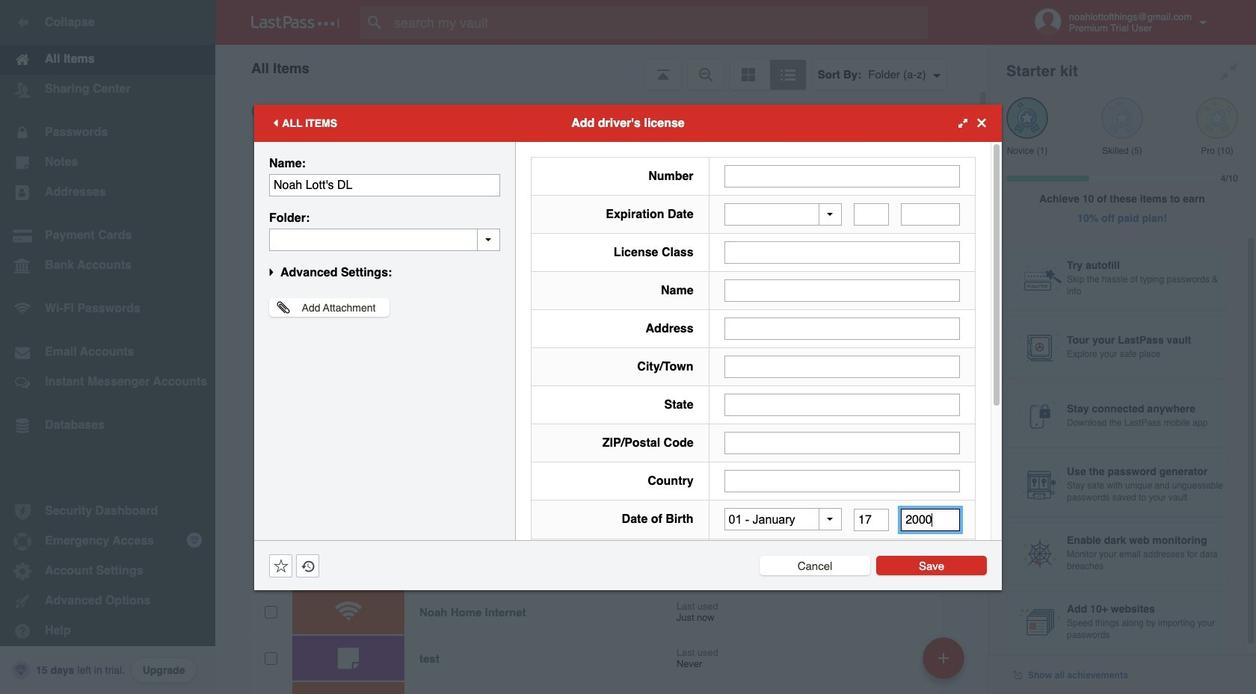 Task type: locate. For each thing, give the bounding box(es) containing it.
search my vault text field
[[360, 6, 958, 39]]

None text field
[[901, 203, 960, 226], [724, 280, 960, 302], [724, 318, 960, 340], [901, 509, 960, 531], [901, 203, 960, 226], [724, 280, 960, 302], [724, 318, 960, 340], [901, 509, 960, 531]]

main navigation navigation
[[0, 0, 215, 695]]

dialog
[[254, 104, 1002, 695]]

None text field
[[724, 165, 960, 187], [269, 174, 500, 196], [854, 203, 889, 226], [269, 228, 500, 251], [724, 241, 960, 264], [724, 356, 960, 378], [724, 394, 960, 416], [724, 432, 960, 455], [724, 470, 960, 493], [854, 509, 889, 531], [724, 165, 960, 187], [269, 174, 500, 196], [854, 203, 889, 226], [269, 228, 500, 251], [724, 241, 960, 264], [724, 356, 960, 378], [724, 394, 960, 416], [724, 432, 960, 455], [724, 470, 960, 493], [854, 509, 889, 531]]



Task type: vqa. For each thing, say whether or not it's contained in the screenshot.
'Main content' main content
no



Task type: describe. For each thing, give the bounding box(es) containing it.
new item navigation
[[917, 633, 973, 695]]

vault options navigation
[[215, 45, 988, 90]]

new item image
[[938, 653, 949, 664]]

lastpass image
[[251, 16, 339, 29]]

Search search field
[[360, 6, 958, 39]]



